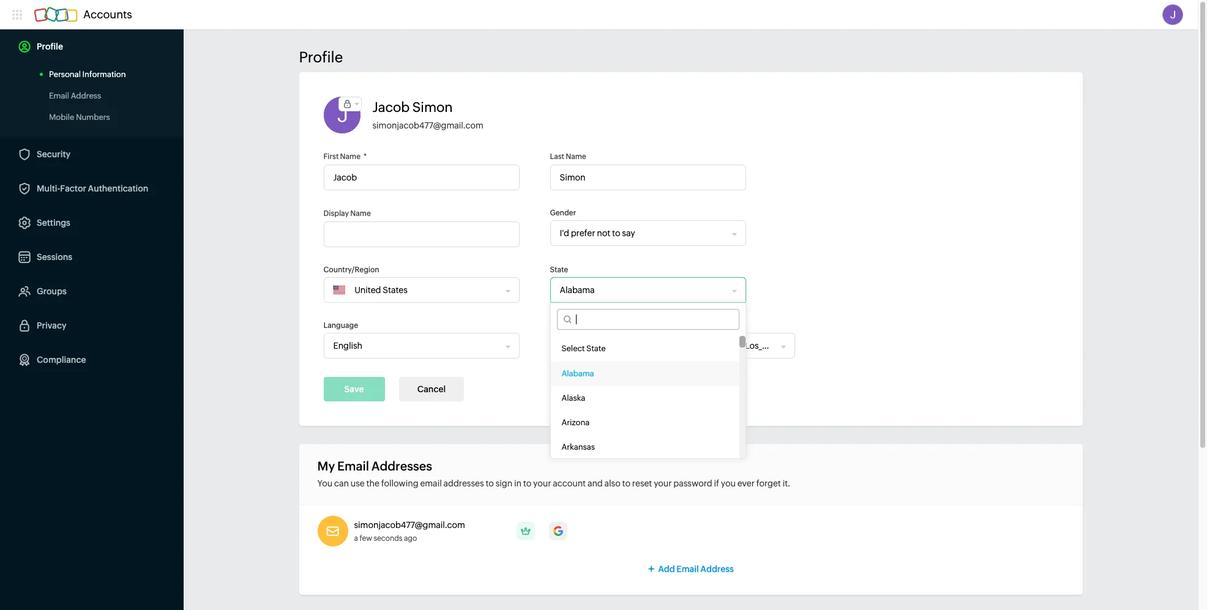 Task type: describe. For each thing, give the bounding box(es) containing it.
my email addresses you can use the following email addresses to sign in to your account and also to reset your password if you ever forget it.
[[317, 459, 790, 488]]

jacob
[[372, 100, 410, 115]]

factor
[[60, 184, 86, 193]]

email for my
[[337, 459, 369, 473]]

few
[[360, 534, 372, 543]]

password
[[674, 479, 712, 488]]

1 vertical spatial simonjacob477@gmail.com
[[354, 520, 465, 530]]

addresses
[[371, 459, 432, 473]]

my
[[317, 459, 335, 473]]

security
[[37, 149, 70, 159]]

email for add
[[677, 564, 699, 574]]

account
[[553, 479, 586, 488]]

save button
[[324, 377, 385, 402]]

country/region
[[324, 266, 379, 274]]

email address
[[49, 91, 101, 100]]

0 vertical spatial simonjacob477@gmail.com
[[372, 121, 483, 130]]

gender
[[550, 209, 576, 217]]

multi-factor authentication
[[37, 184, 148, 193]]

it.
[[783, 479, 790, 488]]

privacy
[[37, 321, 66, 331]]

use
[[351, 479, 365, 488]]

reset
[[632, 479, 652, 488]]

ago
[[404, 534, 417, 543]]

arkansas
[[562, 443, 595, 452]]

0 horizontal spatial state
[[550, 266, 568, 274]]

add
[[658, 564, 675, 574]]

name for first
[[340, 152, 361, 161]]

sessions
[[37, 252, 72, 262]]

forget
[[756, 479, 781, 488]]

accounts
[[83, 8, 132, 21]]

1 to from the left
[[486, 479, 494, 488]]

cancel button
[[399, 377, 464, 402]]

mobile
[[49, 113, 74, 122]]

settings
[[37, 218, 70, 228]]

alaska
[[562, 394, 585, 403]]

add email address
[[658, 564, 734, 574]]

last
[[550, 152, 564, 161]]

also
[[605, 479, 621, 488]]

mobile numbers
[[49, 113, 110, 122]]

select
[[562, 344, 585, 353]]

1 horizontal spatial profile
[[299, 49, 343, 66]]

multi-
[[37, 184, 60, 193]]

0 vertical spatial email
[[49, 91, 69, 100]]

compliance
[[37, 355, 86, 365]]

0 horizontal spatial address
[[71, 91, 101, 100]]



Task type: locate. For each thing, give the bounding box(es) containing it.
your right reset
[[654, 479, 672, 488]]

Search... field
[[571, 310, 739, 329]]

name
[[340, 152, 361, 161], [566, 152, 586, 161], [350, 209, 371, 218]]

a
[[354, 534, 358, 543]]

simonjacob477@gmail.com up ago
[[354, 520, 465, 530]]

mprivacy image
[[339, 97, 356, 111]]

in
[[514, 479, 522, 488]]

0 vertical spatial state
[[550, 266, 568, 274]]

email
[[49, 91, 69, 100], [337, 459, 369, 473], [677, 564, 699, 574]]

name right display
[[350, 209, 371, 218]]

email inside my email addresses you can use the following email addresses to sign in to your account and also to reset your password if you ever forget it.
[[337, 459, 369, 473]]

None text field
[[324, 165, 519, 190], [550, 165, 746, 190], [324, 222, 519, 247], [324, 165, 519, 190], [550, 165, 746, 190], [324, 222, 519, 247]]

save
[[344, 384, 364, 394]]

display name
[[324, 209, 371, 218]]

alabama
[[562, 369, 594, 378]]

email right 'add'
[[677, 564, 699, 574]]

1 horizontal spatial address
[[701, 564, 734, 574]]

your
[[533, 479, 551, 488], [654, 479, 672, 488]]

zone
[[569, 321, 585, 330]]

1 horizontal spatial your
[[654, 479, 672, 488]]

profile
[[37, 42, 63, 51], [299, 49, 343, 66]]

your right in
[[533, 479, 551, 488]]

*
[[364, 152, 367, 161]]

1 horizontal spatial to
[[523, 479, 532, 488]]

information
[[82, 70, 126, 79]]

email up use
[[337, 459, 369, 473]]

3 to from the left
[[622, 479, 631, 488]]

2 horizontal spatial email
[[677, 564, 699, 574]]

can
[[334, 479, 349, 488]]

0 horizontal spatial email
[[49, 91, 69, 100]]

1 vertical spatial state
[[586, 344, 606, 353]]

simon
[[412, 100, 453, 115]]

primary image
[[517, 522, 535, 541]]

0 vertical spatial address
[[71, 91, 101, 100]]

1 horizontal spatial state
[[586, 344, 606, 353]]

jacob simon simonjacob477@gmail.com
[[372, 100, 483, 130]]

display
[[324, 209, 349, 218]]

you
[[721, 479, 736, 488]]

2 your from the left
[[654, 479, 672, 488]]

time zone
[[550, 321, 585, 330]]

0 horizontal spatial to
[[486, 479, 494, 488]]

1 horizontal spatial email
[[337, 459, 369, 473]]

numbers
[[76, 113, 110, 122]]

cancel
[[417, 384, 446, 394]]

sign
[[496, 479, 512, 488]]

groups
[[37, 286, 67, 296]]

to right in
[[523, 479, 532, 488]]

name right last
[[566, 152, 586, 161]]

personal information
[[49, 70, 126, 79]]

the
[[366, 479, 379, 488]]

select state
[[562, 344, 606, 353]]

name for last
[[566, 152, 586, 161]]

1 vertical spatial address
[[701, 564, 734, 574]]

2 horizontal spatial to
[[622, 479, 631, 488]]

simonjacob477@gmail.com down simon
[[372, 121, 483, 130]]

arizona
[[562, 418, 590, 427]]

profile up mprivacy image
[[299, 49, 343, 66]]

address right 'add'
[[701, 564, 734, 574]]

1 your from the left
[[533, 479, 551, 488]]

to left "sign"
[[486, 479, 494, 488]]

first name *
[[324, 152, 367, 161]]

address
[[71, 91, 101, 100], [701, 564, 734, 574]]

2 to from the left
[[523, 479, 532, 488]]

you
[[317, 479, 332, 488]]

to
[[486, 479, 494, 488], [523, 479, 532, 488], [622, 479, 631, 488]]

simonjacob477@gmail.com a few seconds ago
[[354, 520, 465, 543]]

0 horizontal spatial your
[[533, 479, 551, 488]]

1 vertical spatial email
[[337, 459, 369, 473]]

name for display
[[350, 209, 371, 218]]

email up the mobile
[[49, 91, 69, 100]]

0 horizontal spatial profile
[[37, 42, 63, 51]]

2 vertical spatial email
[[677, 564, 699, 574]]

ever
[[737, 479, 755, 488]]

simonjacob477@gmail.com
[[372, 121, 483, 130], [354, 520, 465, 530]]

time
[[550, 321, 567, 330]]

None field
[[551, 221, 732, 245], [345, 278, 501, 302], [551, 278, 732, 302], [324, 334, 506, 358], [551, 334, 781, 358], [551, 221, 732, 245], [345, 278, 501, 302], [551, 278, 732, 302], [324, 334, 506, 358], [551, 334, 781, 358]]

language
[[324, 321, 358, 330]]

if
[[714, 479, 719, 488]]

email
[[420, 479, 442, 488]]

state right select
[[586, 344, 606, 353]]

address down personal information
[[71, 91, 101, 100]]

seconds
[[374, 534, 402, 543]]

to right "also"
[[622, 479, 631, 488]]

profile up personal
[[37, 42, 63, 51]]

personal
[[49, 70, 81, 79]]

state up the time
[[550, 266, 568, 274]]

addresses
[[444, 479, 484, 488]]

name left *
[[340, 152, 361, 161]]

last name
[[550, 152, 586, 161]]

following
[[381, 479, 418, 488]]

and
[[588, 479, 603, 488]]

state
[[550, 266, 568, 274], [586, 344, 606, 353]]

first
[[324, 152, 339, 161]]

authentication
[[88, 184, 148, 193]]



